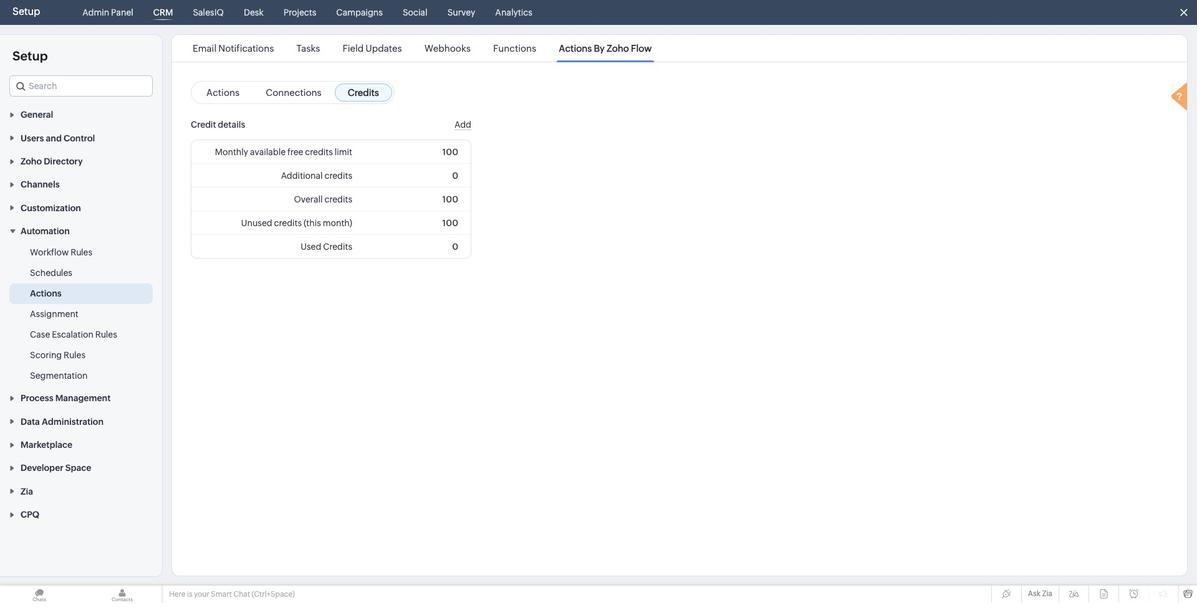 Task type: locate. For each thing, give the bounding box(es) containing it.
panel
[[111, 7, 133, 17]]

zia
[[1042, 590, 1052, 599]]

admin
[[83, 7, 109, 17]]

contacts image
[[83, 586, 161, 604]]

your
[[194, 590, 209, 599]]

desk
[[244, 7, 264, 17]]

here is your smart chat (ctrl+space)
[[169, 590, 295, 599]]

ask zia
[[1028, 590, 1052, 599]]

chats image
[[0, 586, 79, 604]]

ask
[[1028, 590, 1041, 599]]

chat
[[233, 590, 250, 599]]

survey link
[[442, 0, 480, 25]]

projects
[[284, 7, 316, 17]]

survey
[[447, 7, 475, 17]]

crm link
[[148, 0, 178, 25]]

salesiq
[[193, 7, 224, 17]]

projects link
[[279, 0, 321, 25]]



Task type: vqa. For each thing, say whether or not it's contained in the screenshot.
is on the bottom of page
yes



Task type: describe. For each thing, give the bounding box(es) containing it.
smart
[[211, 590, 232, 599]]

setup
[[12, 6, 40, 17]]

analytics
[[495, 7, 532, 17]]

(ctrl+space)
[[252, 590, 295, 599]]

crm
[[153, 7, 173, 17]]

admin panel
[[83, 7, 133, 17]]

analytics link
[[490, 0, 537, 25]]

is
[[187, 590, 192, 599]]

here
[[169, 590, 185, 599]]

social
[[403, 7, 427, 17]]

campaigns link
[[331, 0, 388, 25]]

social link
[[398, 0, 432, 25]]

campaigns
[[336, 7, 383, 17]]

desk link
[[239, 0, 269, 25]]

salesiq link
[[188, 0, 229, 25]]

admin panel link
[[78, 0, 138, 25]]



